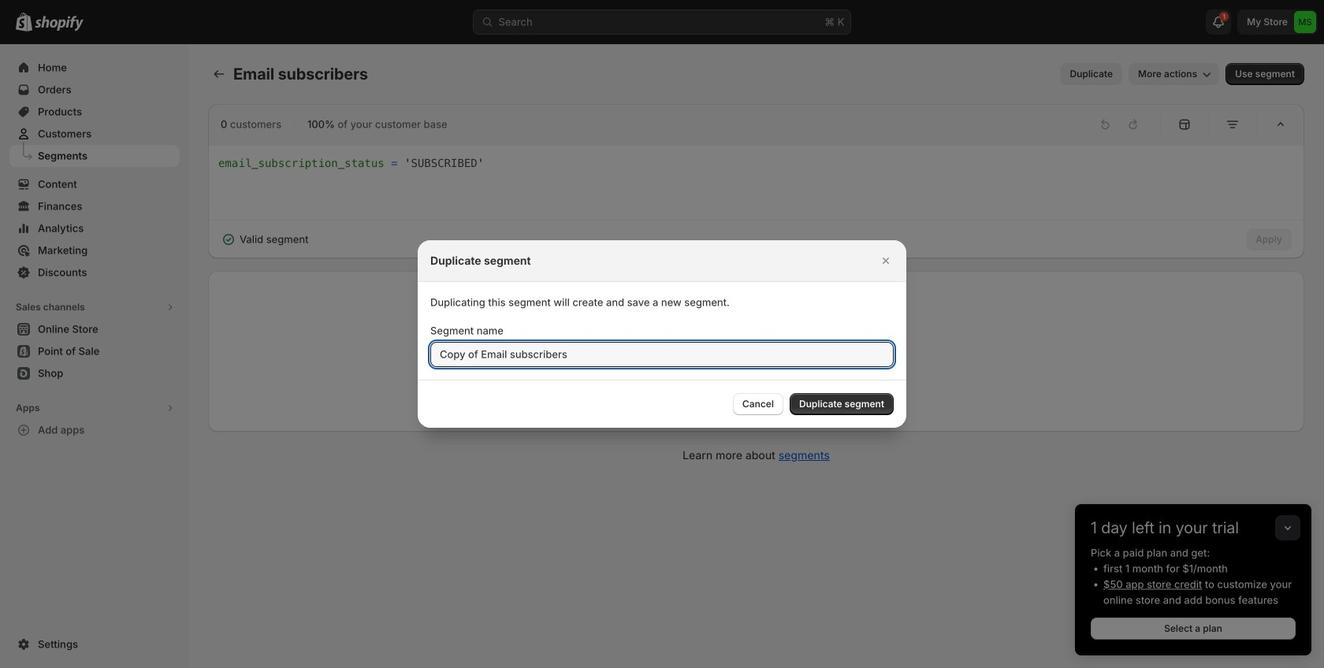 Task type: vqa. For each thing, say whether or not it's contained in the screenshot.
text box
yes



Task type: locate. For each thing, give the bounding box(es) containing it.
shopify image
[[35, 16, 84, 31]]

None text field
[[430, 342, 894, 367]]

dialog
[[0, 240, 1324, 428]]

alert
[[208, 221, 321, 259]]



